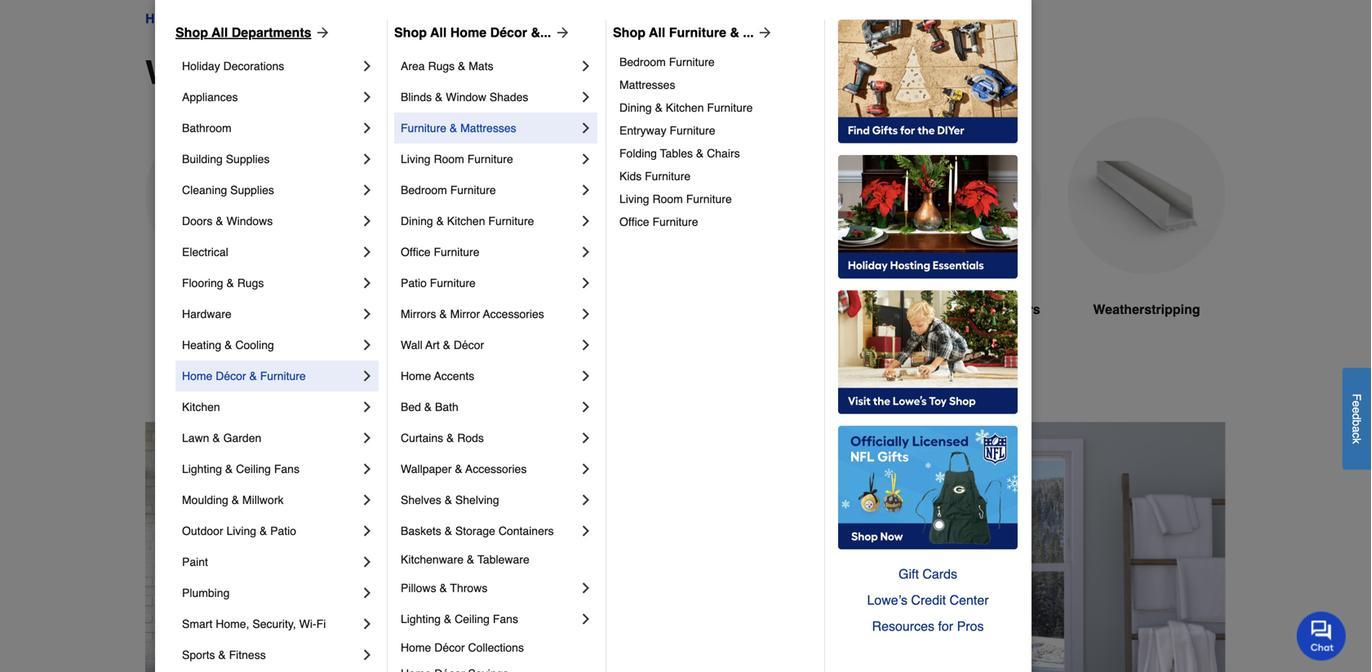 Task type: vqa. For each thing, say whether or not it's contained in the screenshot.
bottommost the CA
no



Task type: describe. For each thing, give the bounding box(es) containing it.
chevron right image for cleaning supplies
[[359, 182, 376, 198]]

0 vertical spatial dining & kitchen furniture link
[[620, 96, 813, 119]]

shelves & shelving link
[[401, 485, 578, 516]]

furniture down furniture & mattresses
[[450, 184, 496, 197]]

security,
[[253, 618, 296, 631]]

mirrors & mirror accessories link
[[401, 299, 578, 330]]

lawn
[[182, 432, 209, 445]]

chevron right image for home décor & furniture
[[359, 368, 376, 385]]

holiday decorations link
[[182, 51, 359, 82]]

1 horizontal spatial lighting & ceiling fans
[[401, 613, 518, 626]]

arrow right image for shop all home décor &...
[[551, 24, 571, 41]]

a black double-hung window with six panes. image
[[514, 117, 673, 275]]

flooring
[[182, 277, 223, 290]]

moulding
[[182, 494, 228, 507]]

furniture up entryway furniture link
[[707, 101, 753, 114]]

0 vertical spatial office
[[620, 216, 650, 229]]

chevron right image for mirrors & mirror accessories
[[578, 306, 594, 323]]

chevron right image for wall art & décor
[[578, 337, 594, 354]]

chevron right image for blinds & window shades
[[578, 89, 594, 105]]

area rugs & mats link
[[401, 51, 578, 82]]

bed & bath link
[[401, 392, 578, 423]]

interior doors
[[366, 302, 452, 317]]

fans for the rightmost lighting & ceiling fans link
[[493, 613, 518, 626]]

chevron right image for flooring & rugs
[[359, 275, 376, 291]]

& up entryway furniture
[[655, 101, 663, 114]]

rods
[[457, 432, 484, 445]]

& left 'storage'
[[445, 525, 452, 538]]

furniture up the patio furniture link
[[489, 215, 534, 228]]

chevron right image for dining & kitchen furniture
[[578, 213, 594, 229]]

bedroom furniture for "bedroom furniture" link to the left
[[401, 184, 496, 197]]

chevron right image for wallpaper & accessories
[[578, 461, 594, 478]]

a blue six-lite, two-panel, shaker-style exterior door. image
[[145, 117, 304, 275]]

mattresses link
[[620, 73, 813, 96]]

chevron right image for building supplies
[[359, 151, 376, 167]]

weatherstripping
[[1094, 302, 1201, 317]]

1 horizontal spatial dining & kitchen furniture
[[620, 101, 753, 114]]

1 vertical spatial mattresses
[[461, 122, 517, 135]]

wall art & décor
[[401, 339, 484, 352]]

home accents link
[[401, 361, 578, 392]]

0 horizontal spatial office furniture link
[[401, 237, 578, 268]]

all for home
[[430, 25, 447, 40]]

1 horizontal spatial office furniture link
[[620, 211, 813, 234]]

folding
[[620, 147, 657, 160]]

for
[[939, 619, 954, 634]]

chevron right image for sports & fitness
[[359, 647, 376, 664]]

bed & bath
[[401, 401, 459, 414]]

& up the patio furniture
[[436, 215, 444, 228]]

& left millwork
[[232, 494, 239, 507]]

chevron right image for bathroom
[[359, 120, 376, 136]]

c
[[1351, 433, 1364, 439]]

chairs
[[707, 147, 740, 160]]

furniture inside the patio furniture link
[[430, 277, 476, 290]]

home for home décor collections
[[401, 642, 431, 655]]

0 vertical spatial living room furniture link
[[401, 144, 578, 175]]

1 vertical spatial lighting
[[401, 613, 441, 626]]

sports & fitness
[[182, 649, 266, 662]]

kids
[[620, 170, 642, 183]]

flooring & rugs
[[182, 277, 264, 290]]

& down arrow right image
[[297, 54, 321, 91]]

& down millwork
[[260, 525, 267, 538]]

pros
[[957, 619, 984, 634]]

& left rods
[[447, 432, 454, 445]]

exterior doors link
[[145, 117, 304, 359]]

folding tables & chairs
[[620, 147, 740, 160]]

& right the "art" on the bottom left
[[443, 339, 451, 352]]

throws
[[450, 582, 488, 595]]

& down cleaning supplies
[[216, 215, 223, 228]]

chevron right image for curtains & rods
[[578, 430, 594, 447]]

& up exterior doors
[[227, 277, 234, 290]]

curtains & rods
[[401, 432, 484, 445]]

advertisement region
[[145, 423, 1226, 673]]

& left "mats"
[[458, 60, 466, 73]]

fi
[[317, 618, 326, 631]]

&...
[[531, 25, 551, 40]]

furniture inside home décor & furniture link
[[260, 370, 306, 383]]

garage
[[885, 302, 930, 317]]

furniture down the kids furniture link
[[686, 193, 732, 206]]

tableware
[[478, 554, 530, 567]]

1 horizontal spatial dining
[[620, 101, 652, 114]]

kitchenware & tableware link
[[401, 547, 594, 573]]

baskets & storage containers link
[[401, 516, 578, 547]]

décor down the heating & cooling
[[216, 370, 246, 383]]

0 horizontal spatial lighting
[[182, 463, 222, 476]]

patio furniture link
[[401, 268, 578, 299]]

building
[[182, 153, 223, 166]]

pillows & throws link
[[401, 573, 578, 604]]

shop all home décor &... link
[[394, 23, 571, 42]]

entryway furniture
[[620, 124, 716, 137]]

bedroom for top "bedroom furniture" link
[[620, 56, 666, 69]]

chevron right image for bed & bath
[[578, 399, 594, 416]]

bedroom for "bedroom furniture" link to the left
[[401, 184, 447, 197]]

office furniture for the rightmost office furniture link
[[620, 216, 699, 229]]

shop all home décor &...
[[394, 25, 551, 40]]

b
[[1351, 420, 1364, 426]]

resources
[[872, 619, 935, 634]]

center
[[950, 593, 989, 608]]

décor left collections
[[435, 642, 465, 655]]

& right lawn at the bottom of the page
[[213, 432, 220, 445]]

home for home décor & furniture
[[182, 370, 213, 383]]

& left cooling
[[225, 339, 232, 352]]

2 e from the top
[[1351, 407, 1364, 414]]

chevron right image for paint
[[359, 554, 376, 571]]

plumbing link
[[182, 578, 359, 609]]

chevron right image for hardware
[[359, 306, 376, 323]]

supplies for building supplies
[[226, 153, 270, 166]]

& up moulding & millwork
[[225, 463, 233, 476]]

weatherstripping link
[[1068, 117, 1226, 359]]

interior doors link
[[330, 117, 488, 359]]

wi-
[[299, 618, 317, 631]]

chevron right image for holiday decorations
[[359, 58, 376, 74]]

lawn & garden
[[182, 432, 262, 445]]

credit
[[912, 593, 946, 608]]

garden
[[223, 432, 262, 445]]

1 vertical spatial patio
[[270, 525, 296, 538]]

chevron right image for home accents
[[578, 368, 594, 385]]

doors down arrow right image
[[330, 54, 424, 91]]

pillows & throws
[[401, 582, 488, 595]]

wall
[[401, 339, 423, 352]]

rugs inside 'flooring & rugs' link
[[237, 277, 264, 290]]

kitchenware
[[401, 554, 464, 567]]

2 vertical spatial kitchen
[[182, 401, 220, 414]]

& right blinds
[[435, 91, 443, 104]]

& right bed
[[424, 401, 432, 414]]

plumbing
[[182, 587, 230, 600]]

chevron right image for pillows & throws
[[578, 581, 594, 597]]

millwork
[[242, 494, 284, 507]]

& up shelves & shelving
[[455, 463, 463, 476]]

hardware link
[[182, 299, 359, 330]]

home for home accents
[[401, 370, 431, 383]]

chevron right image for patio furniture
[[578, 275, 594, 291]]

interior
[[366, 302, 411, 317]]

chevron right image for bedroom furniture
[[578, 182, 594, 198]]

shop all departments
[[176, 25, 312, 40]]

& left openers
[[975, 302, 984, 317]]

a
[[1351, 426, 1364, 433]]

chevron right image for office furniture
[[578, 244, 594, 260]]

doors inside windows & doors 'link'
[[265, 11, 300, 26]]

& right "tables"
[[696, 147, 704, 160]]

cooling
[[235, 339, 274, 352]]

hardware
[[182, 308, 232, 321]]

2 horizontal spatial kitchen
[[666, 101, 704, 114]]

openers
[[988, 302, 1041, 317]]

1 vertical spatial dining
[[401, 215, 433, 228]]

smart home, security, wi-fi link
[[182, 609, 359, 640]]

wallpaper
[[401, 463, 452, 476]]

bed
[[401, 401, 421, 414]]

heating
[[182, 339, 221, 352]]

collections
[[468, 642, 524, 655]]

living inside outdoor living & patio link
[[227, 525, 256, 538]]

chevron right image for area rugs & mats
[[578, 58, 594, 74]]

chevron right image for lawn & garden
[[359, 430, 376, 447]]

doors inside "exterior doors" link
[[232, 302, 270, 317]]

shop all furniture & ...
[[613, 25, 754, 40]]

heating & cooling
[[182, 339, 274, 352]]

baskets
[[401, 525, 442, 538]]

decorations
[[223, 60, 284, 73]]



Task type: locate. For each thing, give the bounding box(es) containing it.
arrow right image inside shop all furniture & ... link
[[754, 24, 774, 41]]

1 horizontal spatial fans
[[493, 613, 518, 626]]

rugs right area
[[428, 60, 455, 73]]

exterior doors
[[179, 302, 270, 317]]

moulding & millwork
[[182, 494, 284, 507]]

1 vertical spatial bedroom furniture link
[[401, 175, 578, 206]]

mattresses
[[620, 78, 676, 91], [461, 122, 517, 135]]

electrical
[[182, 246, 228, 259]]

kitchen up lawn at the bottom of the page
[[182, 401, 220, 414]]

electrical link
[[182, 237, 359, 268]]

chevron right image
[[359, 58, 376, 74], [578, 58, 594, 74], [359, 89, 376, 105], [359, 151, 376, 167], [359, 182, 376, 198], [578, 182, 594, 198], [578, 213, 594, 229], [578, 244, 594, 260], [359, 275, 376, 291], [578, 275, 594, 291], [578, 306, 594, 323], [359, 368, 376, 385], [578, 399, 594, 416], [359, 430, 376, 447], [359, 461, 376, 478], [359, 523, 376, 540], [578, 523, 594, 540], [359, 554, 376, 571], [578, 581, 594, 597], [359, 616, 376, 633], [359, 647, 376, 664]]

living down moulding & millwork
[[227, 525, 256, 538]]

e up b
[[1351, 407, 1364, 414]]

0 horizontal spatial mattresses
[[461, 122, 517, 135]]

1 vertical spatial windows & doors
[[145, 54, 424, 91]]

&
[[253, 11, 261, 26], [730, 25, 740, 40], [297, 54, 321, 91], [458, 60, 466, 73], [435, 91, 443, 104], [655, 101, 663, 114], [450, 122, 457, 135], [696, 147, 704, 160], [216, 215, 223, 228], [436, 215, 444, 228], [227, 277, 234, 290], [975, 302, 984, 317], [440, 308, 447, 321], [225, 339, 232, 352], [443, 339, 451, 352], [249, 370, 257, 383], [424, 401, 432, 414], [213, 432, 220, 445], [447, 432, 454, 445], [225, 463, 233, 476], [455, 463, 463, 476], [232, 494, 239, 507], [445, 494, 452, 507], [260, 525, 267, 538], [445, 525, 452, 538], [467, 554, 475, 567], [440, 582, 447, 595], [444, 613, 452, 626], [218, 649, 226, 662]]

& down pillows & throws
[[444, 613, 452, 626]]

chat invite button image
[[1297, 612, 1347, 661]]

furniture down heating & cooling link
[[260, 370, 306, 383]]

windows
[[196, 11, 249, 26], [145, 54, 288, 91], [227, 215, 273, 228], [565, 302, 622, 317]]

a piece of white weatherstripping. image
[[1068, 117, 1226, 275]]

0 vertical spatial living
[[401, 153, 431, 166]]

all
[[212, 25, 228, 40], [430, 25, 447, 40], [649, 25, 666, 40]]

1 horizontal spatial living room furniture
[[620, 193, 732, 206]]

ceiling for lighting & ceiling fans link to the top
[[236, 463, 271, 476]]

building supplies
[[182, 153, 270, 166]]

furniture up folding tables & chairs
[[670, 124, 716, 137]]

0 vertical spatial rugs
[[428, 60, 455, 73]]

appliances link
[[182, 82, 359, 113]]

lighting down pillows
[[401, 613, 441, 626]]

art
[[426, 339, 440, 352]]

1 vertical spatial lighting & ceiling fans link
[[401, 604, 578, 635]]

cleaning supplies link
[[182, 175, 359, 206]]

paint
[[182, 556, 208, 569]]

mats
[[469, 60, 494, 73]]

living room furniture link down folding tables & chairs link at the top
[[620, 188, 813, 211]]

furniture inside furniture & mattresses link
[[401, 122, 447, 135]]

gift cards link
[[839, 562, 1018, 588]]

home décor collections
[[401, 642, 524, 655]]

furniture down furniture & mattresses link
[[468, 153, 513, 166]]

departments
[[232, 25, 312, 40]]

0 vertical spatial lighting & ceiling fans
[[182, 463, 300, 476]]

1 vertical spatial fans
[[493, 613, 518, 626]]

chevron right image for lighting & ceiling fans
[[578, 612, 594, 628]]

0 vertical spatial living room furniture
[[401, 153, 513, 166]]

shop all departments link
[[176, 23, 331, 42]]

0 vertical spatial lighting & ceiling fans link
[[182, 454, 359, 485]]

windows link
[[514, 117, 673, 359]]

dining up the patio furniture
[[401, 215, 433, 228]]

room for the top living room furniture link
[[434, 153, 464, 166]]

0 horizontal spatial office
[[401, 246, 431, 259]]

0 vertical spatial office furniture link
[[620, 211, 813, 234]]

1 vertical spatial dining & kitchen furniture
[[401, 215, 534, 228]]

curtains
[[401, 432, 443, 445]]

gift
[[899, 567, 919, 582]]

k
[[1351, 439, 1364, 444]]

furniture & mattresses link
[[401, 113, 578, 144]]

1 vertical spatial office
[[401, 246, 431, 259]]

shop for shop all furniture & ...
[[613, 25, 646, 40]]

doors down 'flooring & rugs' link
[[232, 302, 270, 317]]

doors down the cleaning
[[182, 215, 213, 228]]

1 horizontal spatial patio
[[401, 277, 427, 290]]

windows & doors down departments
[[145, 54, 424, 91]]

exterior
[[179, 302, 229, 317]]

& left mirror
[[440, 308, 447, 321]]

0 vertical spatial ceiling
[[236, 463, 271, 476]]

dining up entryway at the top left of the page
[[620, 101, 652, 114]]

2 vertical spatial living
[[227, 525, 256, 538]]

dining & kitchen furniture link
[[620, 96, 813, 119], [401, 206, 578, 237]]

ceiling up millwork
[[236, 463, 271, 476]]

2 shop from the left
[[394, 25, 427, 40]]

0 horizontal spatial dining
[[401, 215, 433, 228]]

fans down "lawn & garden" link
[[274, 463, 300, 476]]

chevron right image for furniture & mattresses
[[578, 120, 594, 136]]

lighting & ceiling fans up home décor collections
[[401, 613, 518, 626]]

room for bottom living room furniture link
[[653, 193, 683, 206]]

1 vertical spatial supplies
[[230, 184, 274, 197]]

3 shop from the left
[[613, 25, 646, 40]]

fans for lighting & ceiling fans link to the top
[[274, 463, 300, 476]]

0 vertical spatial office furniture
[[620, 216, 699, 229]]

officially licensed n f l gifts. shop now. image
[[839, 426, 1018, 550]]

a blue chamberlain garage door opener with two white light panels. image
[[883, 117, 1042, 275]]

arrow right image for shop all furniture & ...
[[754, 24, 774, 41]]

all for departments
[[212, 25, 228, 40]]

e
[[1351, 401, 1364, 407], [1351, 407, 1364, 414]]

office down the kids
[[620, 216, 650, 229]]

blinds
[[401, 91, 432, 104]]

bedroom furniture down shop all furniture & ...
[[620, 56, 715, 69]]

1 horizontal spatial arrow right image
[[754, 24, 774, 41]]

chevron right image for plumbing
[[359, 585, 376, 602]]

bedroom down shop all furniture & ...
[[620, 56, 666, 69]]

shelves & shelving
[[401, 494, 499, 507]]

bedroom furniture link
[[620, 51, 813, 73], [401, 175, 578, 206]]

0 vertical spatial dining & kitchen furniture
[[620, 101, 753, 114]]

find gifts for the diyer. image
[[839, 20, 1018, 144]]

doors & windows link
[[182, 206, 359, 237]]

1 vertical spatial office furniture
[[401, 246, 480, 259]]

1 horizontal spatial lighting & ceiling fans link
[[401, 604, 578, 635]]

smart
[[182, 618, 213, 631]]

shelves
[[401, 494, 442, 507]]

furniture down "tables"
[[645, 170, 691, 183]]

1 horizontal spatial mattresses
[[620, 78, 676, 91]]

accessories inside wallpaper & accessories link
[[466, 463, 527, 476]]

arrow right image
[[312, 24, 331, 41]]

accessories down the patio furniture link
[[483, 308, 544, 321]]

1 horizontal spatial rugs
[[428, 60, 455, 73]]

gift cards
[[899, 567, 958, 582]]

1 vertical spatial dining & kitchen furniture link
[[401, 206, 578, 237]]

moulding & millwork link
[[182, 485, 359, 516]]

arrow right image up mattresses link
[[754, 24, 774, 41]]

bedroom down furniture & mattresses
[[401, 184, 447, 197]]

cleaning
[[182, 184, 227, 197]]

1 horizontal spatial kitchen
[[447, 215, 485, 228]]

0 horizontal spatial patio
[[270, 525, 296, 538]]

pillows
[[401, 582, 436, 595]]

living room furniture down kids furniture
[[620, 193, 732, 206]]

window
[[446, 91, 487, 104]]

lowe's credit center
[[867, 593, 989, 608]]

1 vertical spatial living room furniture
[[620, 193, 732, 206]]

& right pillows
[[440, 582, 447, 595]]

holiday decorations
[[182, 60, 284, 73]]

bedroom furniture for top "bedroom furniture" link
[[620, 56, 715, 69]]

0 horizontal spatial living room furniture
[[401, 153, 513, 166]]

living down the kids
[[620, 193, 650, 206]]

blinds & window shades
[[401, 91, 529, 104]]

furniture up the patio furniture
[[434, 246, 480, 259]]

1 vertical spatial lighting & ceiling fans
[[401, 613, 518, 626]]

chevron right image for electrical
[[359, 244, 376, 260]]

home link
[[145, 9, 182, 29]]

shop for shop all home décor &...
[[394, 25, 427, 40]]

blinds & window shades link
[[401, 82, 578, 113]]

holiday hosting essentials. image
[[839, 155, 1018, 279]]

arrow right image inside shop all home décor &... link
[[551, 24, 571, 41]]

furniture inside the kids furniture link
[[645, 170, 691, 183]]

0 horizontal spatial dining & kitchen furniture link
[[401, 206, 578, 237]]

dining & kitchen furniture link up folding tables & chairs link at the top
[[620, 96, 813, 119]]

patio up paint link
[[270, 525, 296, 538]]

kitchen up entryway furniture
[[666, 101, 704, 114]]

2 all from the left
[[430, 25, 447, 40]]

& up throws
[[467, 554, 475, 567]]

lighting & ceiling fans link up millwork
[[182, 454, 359, 485]]

0 vertical spatial mattresses
[[620, 78, 676, 91]]

0 vertical spatial patio
[[401, 277, 427, 290]]

office furniture for office furniture link to the left
[[401, 246, 480, 259]]

a barn door with a brown frame, three frosted glass panels, black hardware and a black track. image
[[699, 117, 857, 275]]

dining & kitchen furniture up entryway furniture
[[620, 101, 753, 114]]

cleaning supplies
[[182, 184, 274, 197]]

& down blinds & window shades
[[450, 122, 457, 135]]

furniture down kids furniture
[[653, 216, 699, 229]]

0 vertical spatial fans
[[274, 463, 300, 476]]

kids furniture link
[[620, 165, 813, 188]]

dining & kitchen furniture up the patio furniture link
[[401, 215, 534, 228]]

1 vertical spatial office furniture link
[[401, 237, 578, 268]]

1 horizontal spatial living
[[401, 153, 431, 166]]

furniture down shop all furniture & ... link
[[669, 56, 715, 69]]

0 horizontal spatial living
[[227, 525, 256, 538]]

1 horizontal spatial dining & kitchen furniture link
[[620, 96, 813, 119]]

doors inside doors & windows link
[[182, 215, 213, 228]]

office furniture up the patio furniture
[[401, 246, 480, 259]]

furniture up mirror
[[430, 277, 476, 290]]

rugs up hardware link
[[237, 277, 264, 290]]

office furniture down kids furniture
[[620, 216, 699, 229]]

1 horizontal spatial ceiling
[[455, 613, 490, 626]]

0 vertical spatial room
[[434, 153, 464, 166]]

all up holiday decorations
[[212, 25, 228, 40]]

f
[[1351, 394, 1364, 401]]

cards
[[923, 567, 958, 582]]

appliances
[[182, 91, 238, 104]]

chevron right image for doors & windows
[[359, 213, 376, 229]]

0 horizontal spatial all
[[212, 25, 228, 40]]

1 horizontal spatial office
[[620, 216, 650, 229]]

& left ...
[[730, 25, 740, 40]]

doors inside the interior doors link
[[415, 302, 452, 317]]

1 horizontal spatial room
[[653, 193, 683, 206]]

0 horizontal spatial room
[[434, 153, 464, 166]]

& right shelves
[[445, 494, 452, 507]]

0 horizontal spatial bedroom furniture link
[[401, 175, 578, 206]]

entryway
[[620, 124, 667, 137]]

shop
[[176, 25, 208, 40], [394, 25, 427, 40], [613, 25, 646, 40]]

windows & doors up decorations
[[196, 11, 300, 26]]

0 vertical spatial supplies
[[226, 153, 270, 166]]

building supplies link
[[182, 144, 359, 175]]

arrow right image up area rugs & mats link
[[551, 24, 571, 41]]

furniture inside shop all furniture & ... link
[[669, 25, 727, 40]]

1 vertical spatial rugs
[[237, 277, 264, 290]]

office furniture link up the patio furniture
[[401, 237, 578, 268]]

lighting & ceiling fans link up collections
[[401, 604, 578, 635]]

1 horizontal spatial bedroom furniture
[[620, 56, 715, 69]]

1 vertical spatial living room furniture link
[[620, 188, 813, 211]]

chevron right image for smart home, security, wi-fi
[[359, 616, 376, 633]]

1 arrow right image from the left
[[551, 24, 571, 41]]

0 horizontal spatial bedroom
[[401, 184, 447, 197]]

chevron right image for moulding & millwork
[[359, 492, 376, 509]]

home for home
[[145, 11, 182, 26]]

1 vertical spatial accessories
[[466, 463, 527, 476]]

a white three-panel, craftsman-style, prehung interior door with doorframe and hinges. image
[[330, 117, 488, 275]]

1 horizontal spatial shop
[[394, 25, 427, 40]]

0 horizontal spatial lighting & ceiling fans
[[182, 463, 300, 476]]

0 horizontal spatial lighting & ceiling fans link
[[182, 454, 359, 485]]

doors inside garage doors & openers link
[[933, 302, 971, 317]]

garage doors & openers link
[[883, 117, 1042, 359]]

bathroom
[[182, 122, 232, 135]]

shop for shop all departments
[[176, 25, 208, 40]]

home décor collections link
[[401, 635, 594, 661]]

0 vertical spatial dining
[[620, 101, 652, 114]]

0 horizontal spatial bedroom furniture
[[401, 184, 496, 197]]

doors & windows
[[182, 215, 273, 228]]

0 vertical spatial windows & doors
[[196, 11, 300, 26]]

supplies for cleaning supplies
[[230, 184, 274, 197]]

home décor & furniture
[[182, 370, 306, 383]]

furniture left ...
[[669, 25, 727, 40]]

1 vertical spatial bedroom furniture
[[401, 184, 496, 197]]

chevron right image for kitchen
[[359, 399, 376, 416]]

mattresses down 'blinds & window shades' link
[[461, 122, 517, 135]]

1 horizontal spatial all
[[430, 25, 447, 40]]

0 horizontal spatial arrow right image
[[551, 24, 571, 41]]

chevron right image for appliances
[[359, 89, 376, 105]]

doors down the patio furniture
[[415, 302, 452, 317]]

1 horizontal spatial lighting
[[401, 613, 441, 626]]

paint link
[[182, 547, 359, 578]]

& inside "link"
[[218, 649, 226, 662]]

outdoor
[[182, 525, 223, 538]]

dining & kitchen furniture link up the patio furniture link
[[401, 206, 578, 237]]

resources for pros link
[[839, 614, 1018, 640]]

1 vertical spatial room
[[653, 193, 683, 206]]

furniture down blinds
[[401, 122, 447, 135]]

0 horizontal spatial kitchen
[[182, 401, 220, 414]]

0 horizontal spatial shop
[[176, 25, 208, 40]]

chevron right image for lighting & ceiling fans
[[359, 461, 376, 478]]

visit the lowe's toy shop. image
[[839, 291, 1018, 415]]

0 vertical spatial kitchen
[[666, 101, 704, 114]]

office furniture link
[[620, 211, 813, 234], [401, 237, 578, 268]]

chevron right image
[[578, 89, 594, 105], [359, 120, 376, 136], [578, 120, 594, 136], [578, 151, 594, 167], [359, 213, 376, 229], [359, 244, 376, 260], [359, 306, 376, 323], [359, 337, 376, 354], [578, 337, 594, 354], [578, 368, 594, 385], [359, 399, 376, 416], [578, 430, 594, 447], [578, 461, 594, 478], [359, 492, 376, 509], [578, 492, 594, 509], [359, 585, 376, 602], [578, 612, 594, 628]]

doors
[[265, 11, 300, 26], [330, 54, 424, 91], [182, 215, 213, 228], [232, 302, 270, 317], [415, 302, 452, 317], [933, 302, 971, 317]]

chevron right image for shelves & shelving
[[578, 492, 594, 509]]

office up the patio furniture
[[401, 246, 431, 259]]

all up mattresses link
[[649, 25, 666, 40]]

patio up interior doors
[[401, 277, 427, 290]]

ceiling for the rightmost lighting & ceiling fans link
[[455, 613, 490, 626]]

living room furniture link down furniture & mattresses
[[401, 144, 578, 175]]

1 horizontal spatial living room furniture link
[[620, 188, 813, 211]]

chevron right image for heating & cooling
[[359, 337, 376, 354]]

1 e from the top
[[1351, 401, 1364, 407]]

arrow right image
[[551, 24, 571, 41], [754, 24, 774, 41]]

1 vertical spatial kitchen
[[447, 215, 485, 228]]

home accents
[[401, 370, 475, 383]]

0 vertical spatial accessories
[[483, 308, 544, 321]]

living room furniture link
[[401, 144, 578, 175], [620, 188, 813, 211]]

patio furniture
[[401, 277, 476, 290]]

bedroom furniture link down shop all furniture & ... link
[[620, 51, 813, 73]]

0 vertical spatial bedroom furniture link
[[620, 51, 813, 73]]

1 vertical spatial living
[[620, 193, 650, 206]]

wall art & décor link
[[401, 330, 578, 361]]

dining & kitchen furniture
[[620, 101, 753, 114], [401, 215, 534, 228]]

windows inside 'link'
[[196, 11, 249, 26]]

chevron right image for living room furniture
[[578, 151, 594, 167]]

1 horizontal spatial bedroom
[[620, 56, 666, 69]]

kitchen link
[[182, 392, 359, 423]]

supplies down building supplies link
[[230, 184, 274, 197]]

0 vertical spatial bedroom
[[620, 56, 666, 69]]

ceiling up home décor collections
[[455, 613, 490, 626]]

lighting up moulding
[[182, 463, 222, 476]]

all up area rugs & mats
[[430, 25, 447, 40]]

3 all from the left
[[649, 25, 666, 40]]

chevron right image for outdoor living & patio
[[359, 523, 376, 540]]

bedroom furniture down furniture & mattresses
[[401, 184, 496, 197]]

0 horizontal spatial dining & kitchen furniture
[[401, 215, 534, 228]]

bedroom furniture link down furniture & mattresses link
[[401, 175, 578, 206]]

2 horizontal spatial all
[[649, 25, 666, 40]]

d
[[1351, 414, 1364, 420]]

& up decorations
[[253, 11, 261, 26]]

1 horizontal spatial office furniture
[[620, 216, 699, 229]]

kitchen up the patio furniture link
[[447, 215, 485, 228]]

décor left &...
[[490, 25, 527, 40]]

2 arrow right image from the left
[[754, 24, 774, 41]]

fans up home décor collections link
[[493, 613, 518, 626]]

& down cooling
[[249, 370, 257, 383]]

baskets & storage containers
[[401, 525, 554, 538]]

living for bottom living room furniture link
[[620, 193, 650, 206]]

ceiling
[[236, 463, 271, 476], [455, 613, 490, 626]]

0 vertical spatial bedroom furniture
[[620, 56, 715, 69]]

0 horizontal spatial fans
[[274, 463, 300, 476]]

all for furniture
[[649, 25, 666, 40]]

sports
[[182, 649, 215, 662]]

doors right "garage"
[[933, 302, 971, 317]]

wallpaper & accessories link
[[401, 454, 578, 485]]

wallpaper & accessories
[[401, 463, 527, 476]]

1 vertical spatial bedroom
[[401, 184, 447, 197]]

furniture
[[669, 25, 727, 40], [669, 56, 715, 69], [707, 101, 753, 114], [401, 122, 447, 135], [670, 124, 716, 137], [468, 153, 513, 166], [645, 170, 691, 183], [450, 184, 496, 197], [686, 193, 732, 206], [489, 215, 534, 228], [653, 216, 699, 229], [434, 246, 480, 259], [430, 277, 476, 290], [260, 370, 306, 383]]

2 horizontal spatial living
[[620, 193, 650, 206]]

lawn & garden link
[[182, 423, 359, 454]]

living for the top living room furniture link
[[401, 153, 431, 166]]

0 vertical spatial lighting
[[182, 463, 222, 476]]

1 horizontal spatial bedroom furniture link
[[620, 51, 813, 73]]

office furniture link down the kids furniture link
[[620, 211, 813, 234]]

décor down mirrors & mirror accessories
[[454, 339, 484, 352]]

furniture inside entryway furniture link
[[670, 124, 716, 137]]

outdoor living & patio
[[182, 525, 296, 538]]

rugs
[[428, 60, 455, 73], [237, 277, 264, 290]]

rugs inside area rugs & mats link
[[428, 60, 455, 73]]

living room furniture down furniture & mattresses
[[401, 153, 513, 166]]

chevron right image for baskets & storage containers
[[578, 523, 594, 540]]

supplies up cleaning supplies
[[226, 153, 270, 166]]

lighting & ceiling fans down garden
[[182, 463, 300, 476]]

mattresses up entryway at the top left of the page
[[620, 78, 676, 91]]

room down kids furniture
[[653, 193, 683, 206]]

supplies
[[226, 153, 270, 166], [230, 184, 274, 197]]

resources for pros
[[872, 619, 984, 634]]

accessories inside the mirrors & mirror accessories 'link'
[[483, 308, 544, 321]]

1 all from the left
[[212, 25, 228, 40]]

1 shop from the left
[[176, 25, 208, 40]]

living down furniture & mattresses
[[401, 153, 431, 166]]



